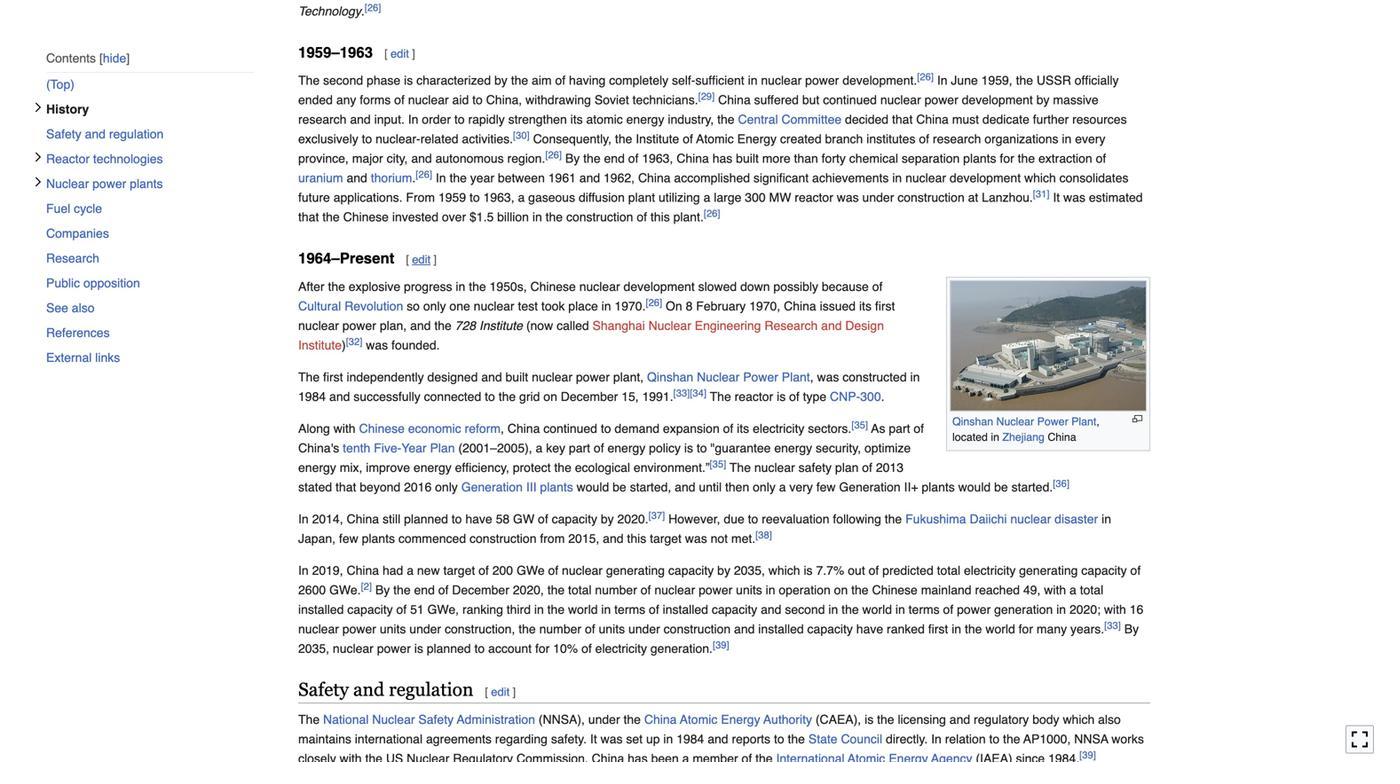 Task type: locate. For each thing, give the bounding box(es) containing it.
1 horizontal spatial safety and regulation
[[298, 679, 474, 701]]

[ edit ] for safety and regulation
[[485, 686, 516, 699]]

energy down technicians.
[[627, 113, 665, 127]]

nuclear inside in 2019, china had a new target of 200 gwe of nuclear generating capacity by 2035, which is 7.7% out of predicted total electricity generating capacity of 2600 gwe.
[[562, 564, 603, 578]]

a inside generation iii plants would be started, and until then only a very few generation ii+ plants would be started. [36]
[[779, 480, 786, 495]]

1 vertical spatial planned
[[427, 642, 471, 656]]

and up national
[[353, 679, 385, 701]]

0 vertical spatial first
[[875, 299, 896, 313]]

nuclear inside "directly. in relation to the ap1000, nnsa works closely with the us nuclear regulatory commission. china has been a member of the"
[[407, 752, 450, 763]]

and inside on 8 february 1970, china issued its first nuclear power plan, and the
[[410, 319, 431, 333]]

built up grid
[[506, 370, 529, 385]]

1 terms from the left
[[615, 603, 646, 617]]

1 vertical spatial number
[[540, 623, 582, 637]]

only inside the 'the nuclear safety plan of 2013 stated that beyond 2016 only'
[[435, 480, 458, 495]]

nuclear power plants link
[[46, 171, 254, 196]]

x small image
[[33, 152, 44, 162], [33, 177, 44, 187]]

of inside "in 2014, china still planned to have 58 gw of capacity by 2020. [37] however, due to reevaluation following the fukushima daiichi nuclear disaster"
[[538, 512, 549, 527]]

1 vertical spatial for
[[1019, 623, 1034, 637]]

[
[[385, 47, 388, 60], [406, 253, 409, 267], [485, 686, 488, 699]]

is down expansion in the bottom of the page
[[685, 441, 694, 456]]

due
[[724, 512, 745, 527]]

with inside "directly. in relation to the ap1000, nnsa works closely with the us nuclear regulatory commission. china has been a member of the"
[[340, 752, 362, 763]]

1 horizontal spatial research
[[933, 132, 982, 146]]

[34] link
[[690, 388, 707, 399]]

0 horizontal spatial [33] link
[[674, 388, 690, 399]]

end up 1962,
[[604, 152, 625, 166]]

and up member
[[708, 733, 729, 747]]

1 horizontal spatial terms
[[909, 603, 940, 617]]

0 vertical spatial x small image
[[33, 152, 44, 162]]

target inside in japan, few plants commenced construction from 2015, and this target was not met.
[[650, 532, 682, 546]]

total up 2020;
[[1081, 583, 1104, 598]]

this down plant
[[651, 210, 670, 224]]

in inside "in 2014, china still planned to have 58 gw of capacity by 2020. [37] however, due to reevaluation following the fukushima daiichi nuclear disaster"
[[298, 512, 309, 527]]

regarding
[[495, 733, 548, 747]]

energy down plan
[[414, 461, 452, 475]]

0 horizontal spatial world
[[568, 603, 598, 617]]

2035, inside in 2019, china had a new target of 200 gwe of nuclear generating capacity by 2035, which is 7.7% out of predicted total electricity generating capacity of 2600 gwe.
[[734, 564, 765, 578]]

to up commenced
[[452, 512, 462, 527]]

1 horizontal spatial end
[[604, 152, 625, 166]]

resources
[[1073, 113, 1127, 127]]

december inside by the end of december 2020, the total number of nuclear power units in operation on the chinese mainland reached 49, with a total installed capacity of 51 gwe, ranking third in the world in terms of installed capacity and second in the world in terms of power generation in 2020; with 16 nuclear power units under construction, the number of units under construction and installed capacity have ranked first in the world for many years.
[[452, 583, 510, 598]]

with up tenth
[[334, 422, 356, 436]]

research down '1970,'
[[765, 319, 818, 333]]

also up nnsa
[[1099, 713, 1121, 727]]

0 horizontal spatial it
[[591, 733, 597, 747]]

construction inside it was estimated that the chinese invested over $1.5 billion in the construction of this plant.
[[567, 210, 634, 224]]

central committee
[[738, 113, 842, 127]]

[35] left as
[[852, 420, 869, 431]]

nuclear down 2600
[[298, 623, 339, 637]]

nuclear inside "in the year between 1961 and 1962, china accomplished significant achievements in nuclear development which consolidates future applications. from 1959 to 1963, a gaseous diffusion plant utilizing a large 300 mw reactor was under construction at lanzhou."
[[906, 171, 947, 185]]

expansion
[[663, 422, 720, 436]]

also
[[72, 301, 95, 315], [1099, 713, 1121, 727]]

zhejiang
[[1003, 431, 1045, 444]]

x small image
[[33, 102, 44, 113]]

[ for safety and regulation
[[485, 686, 488, 699]]

2 be from the left
[[995, 480, 1009, 495]]

nuclear up generation.
[[655, 583, 696, 598]]

of inside by 2035, nuclear power is planned to account for 10% of electricity generation.
[[582, 642, 592, 656]]

world up ranked
[[863, 603, 893, 617]]

by for 2020,
[[376, 583, 390, 598]]

0 vertical spatial edit
[[391, 47, 409, 60]]

1 horizontal spatial december
[[561, 390, 618, 404]]

in
[[748, 73, 758, 88], [1063, 132, 1072, 146], [893, 171, 902, 185], [533, 210, 542, 224], [456, 280, 466, 294], [602, 299, 611, 313], [911, 370, 920, 385], [991, 431, 1000, 444], [1102, 512, 1112, 527], [766, 583, 776, 598], [535, 603, 544, 617], [602, 603, 611, 617], [829, 603, 839, 617], [896, 603, 906, 617], [1057, 603, 1067, 617], [952, 623, 962, 637], [664, 733, 673, 747]]

to up (2001–2005), a key part of energy policy is to "guarantee energy security, optimize energy mix, improve energy efficiency, protect the ecological environment."
[[601, 422, 611, 436]]

development inside china suffered but continued nuclear power development by massive research and input. in order to rapidly strengthen its atomic energy industry, the
[[962, 93, 1034, 107]]

2 vertical spatial for
[[535, 642, 550, 656]]

1 x small image from the top
[[33, 152, 44, 162]]

nuclear up suffered
[[761, 73, 802, 88]]

agreements
[[426, 733, 492, 747]]

branch
[[825, 132, 863, 146]]

1 vertical spatial that
[[298, 210, 319, 224]]

by inside china suffered but continued nuclear power development by massive research and input. in order to rapidly strengthen its atomic energy industry, the
[[1037, 93, 1050, 107]]

,
[[811, 370, 814, 385], [1097, 416, 1100, 428], [501, 422, 504, 436]]

by up further
[[1037, 93, 1050, 107]]

of inside it was estimated that the chinese invested over $1.5 billion in the construction of this plant.
[[637, 210, 647, 224]]

the inside "in the year between 1961 and 1962, china accomplished significant achievements in nuclear development which consolidates future applications. from 1959 to 1963, a gaseous diffusion plant utilizing a large 300 mw reactor was under construction at lanzhou."
[[450, 171, 467, 185]]

research inside china suffered but continued nuclear power development by massive research and input. in order to rapidly strengthen its atomic energy industry, the
[[298, 113, 347, 127]]

power inside the second phase is characterized by the aim of having completely self-sufficient in nuclear power development. [26]
[[806, 73, 840, 88]]

1 horizontal spatial edit
[[412, 253, 431, 267]]

with down 'maintains'
[[340, 752, 362, 763]]

regulation up national nuclear safety administration link
[[389, 679, 474, 701]]

of inside in june 1959, the ussr officially ended any forms of nuclear aid to china, withdrawing soviet technicians.
[[394, 93, 405, 107]]

1 vertical spatial [33] link
[[1105, 621, 1121, 632]]

in up japan,
[[298, 512, 309, 527]]

0 vertical spatial .
[[361, 4, 365, 18]]

edit for safety and regulation
[[491, 686, 510, 699]]

few inside in japan, few plants commenced construction from 2015, and this target was not met.
[[339, 532, 359, 546]]

1 horizontal spatial 1984
[[677, 733, 705, 747]]

by down '16' on the bottom
[[1125, 623, 1139, 637]]

[ for 1959–1963
[[385, 47, 388, 60]]

china atomic energy authority link
[[645, 713, 813, 727]]

[ up phase
[[385, 47, 388, 60]]

[35] link left as
[[852, 420, 869, 431]]

fullscreen image
[[1352, 731, 1369, 749]]

world
[[568, 603, 598, 617], [863, 603, 893, 617], [986, 623, 1016, 637]]

2 vertical spatial edit link
[[491, 686, 510, 699]]

nuclear down separation
[[906, 171, 947, 185]]

by inside by 2035, nuclear power is planned to account for 10% of electricity generation.
[[1125, 623, 1139, 637]]

shanghai nuclear engineering research and design institute link
[[298, 319, 885, 353]]

only inside generation iii plants would be started, and until then only a very few generation ii+ plants would be started. [36]
[[753, 480, 776, 495]]

generation
[[462, 480, 523, 495], [840, 480, 901, 495]]

the for the second phase is characterized by the aim of having completely self-sufficient in nuclear power development. [26]
[[298, 73, 320, 88]]

by inside the second phase is characterized by the aim of having completely self-sufficient in nuclear power development. [26]
[[495, 73, 508, 88]]

$1.5
[[470, 210, 494, 224]]

safety and regulation up reactor technologies
[[46, 127, 164, 141]]

for down generation
[[1019, 623, 1034, 637]]

plan,
[[380, 319, 407, 333]]

[39] link down nnsa
[[1080, 750, 1097, 761]]

0 horizontal spatial be
[[613, 480, 627, 495]]

in japan, few plants commenced construction from 2015, and this target was not met.
[[298, 512, 1112, 546]]

china inside [26] by the end of 1963, china has built more than forty chemical separation plants for the extraction of uranium and thorium . [26]
[[677, 152, 709, 166]]

0 vertical spatial [39]
[[713, 640, 730, 651]]

by inside [26] by the end of 1963, china has built more than forty chemical separation plants for the extraction of uranium and thorium . [26]
[[566, 152, 580, 166]]

. up 1959–1963
[[361, 4, 365, 18]]

research down must
[[933, 132, 982, 146]]

0 horizontal spatial [39]
[[713, 640, 730, 651]]

energy up safety
[[775, 441, 813, 456]]

0 vertical spatial [33]
[[674, 388, 690, 399]]

2 horizontal spatial installed
[[759, 623, 804, 637]]

0 horizontal spatial 1963,
[[484, 191, 515, 205]]

2 vertical spatial which
[[1063, 713, 1095, 727]]

maintains
[[298, 733, 352, 747]]

reevaluation
[[762, 512, 830, 527]]

1 horizontal spatial units
[[599, 623, 625, 637]]

1 vertical spatial x small image
[[33, 177, 44, 187]]

of inside the second phase is characterized by the aim of having completely self-sufficient in nuclear power development. [26]
[[555, 73, 566, 88]]

the for the first independently designed and built nuclear power plant, qinshan nuclear power plant
[[298, 370, 320, 385]]

end inside [26] by the end of 1963, china has built more than forty chemical separation plants for the extraction of uranium and thorium . [26]
[[604, 152, 625, 166]]

[26] inside after the explosive progress in the 1950s, chinese nuclear development slowed down possibly because of cultural revolution so only one nuclear test took place in 1970. [26]
[[646, 297, 663, 308]]

0 horizontal spatial have
[[466, 512, 493, 527]]

reactor inside "in the year between 1961 and 1962, china accomplished significant achievements in nuclear development which consolidates future applications. from 1959 to 1963, a gaseous diffusion plant utilizing a large 300 mw reactor was under construction at lanzhou."
[[795, 191, 834, 205]]

0 horizontal spatial qinshan
[[647, 370, 694, 385]]

edit link for safety and regulation
[[491, 686, 510, 699]]

sectors.
[[808, 422, 852, 436]]

on inside , was constructed in 1984 and successfully connected to the grid on december 15, 1991.
[[544, 390, 558, 404]]

over
[[442, 210, 466, 224]]

generating
[[606, 564, 665, 578], [1020, 564, 1078, 578]]

capacity up 2020;
[[1082, 564, 1128, 578]]

0 vertical spatial development
[[962, 93, 1034, 107]]

which up [31] link
[[1025, 171, 1057, 185]]

2 vertical spatial safety
[[419, 713, 454, 727]]

construction down separation
[[898, 191, 965, 205]]

chinese inside by the end of december 2020, the total number of nuclear power units in operation on the chinese mainland reached 49, with a total installed capacity of 51 gwe, ranking third in the world in terms of installed capacity and second in the world in terms of power generation in 2020; with 16 nuclear power units under construction, the number of units under construction and installed capacity have ranked first in the world for many years.
[[873, 583, 918, 598]]

energy up reports
[[721, 713, 761, 727]]

0 vertical spatial qinshan nuclear power plant link
[[647, 370, 811, 385]]

1 vertical spatial ]
[[434, 253, 437, 267]]

0 horizontal spatial end
[[414, 583, 435, 598]]

to inside china suffered but continued nuclear power development by massive research and input. in order to rapidly strengthen its atomic energy industry, the
[[455, 113, 465, 127]]

was down achievements
[[837, 191, 859, 205]]

. [26]
[[361, 2, 381, 18]]

1950s,
[[490, 280, 527, 294]]

2 vertical spatial electricity
[[596, 642, 647, 656]]

1 vertical spatial 300
[[861, 390, 882, 404]]

safety down history
[[46, 127, 81, 141]]

2 vertical spatial first
[[929, 623, 949, 637]]

2016
[[404, 480, 432, 495]]

which up operation
[[769, 564, 801, 578]]

[33] link up expansion in the bottom of the page
[[674, 388, 690, 399]]

the down "guarantee
[[730, 461, 751, 475]]

only down progress
[[423, 299, 446, 313]]

first
[[875, 299, 896, 313], [323, 370, 343, 385], [929, 623, 949, 637]]

part right as
[[889, 422, 911, 436]]

[31]
[[1034, 189, 1050, 200]]

0 horizontal spatial part
[[569, 441, 591, 456]]

energy down demand
[[608, 441, 646, 456]]

nuclear up [34]
[[697, 370, 740, 385]]

also up "references"
[[72, 301, 95, 315]]

0 vertical spatial for
[[1000, 152, 1015, 166]]

technologies
[[93, 152, 163, 166]]

institute inside shanghai nuclear engineering research and design institute
[[298, 338, 342, 353]]

electricity up the reached
[[964, 564, 1016, 578]]

plants right ii+
[[922, 480, 955, 495]]

0 vertical spatial plant
[[782, 370, 811, 385]]

1 vertical spatial reactor
[[735, 390, 774, 404]]

1 vertical spatial has
[[628, 752, 648, 763]]

planned
[[404, 512, 448, 527], [427, 642, 471, 656]]

a inside "directly. in relation to the ap1000, nnsa works closely with the us nuclear regulatory commission. china has been a member of the"
[[683, 752, 690, 763]]

2 horizontal spatial electricity
[[964, 564, 1016, 578]]

[39] for the rightmost the [39] link
[[1080, 750, 1097, 761]]

significant
[[754, 171, 809, 185]]

regulatory
[[453, 752, 513, 763]]

1 horizontal spatial would
[[959, 480, 991, 495]]

and down issued
[[822, 319, 842, 333]]

0 horizontal spatial that
[[298, 210, 319, 224]]

history
[[46, 102, 89, 116]]

second inside the second phase is characterized by the aim of having completely self-sufficient in nuclear power development. [26]
[[323, 73, 363, 88]]

and inside china suffered but continued nuclear power development by massive research and input. in order to rapidly strengthen its atomic energy industry, the
[[350, 113, 371, 127]]

in inside the second phase is characterized by the aim of having completely self-sufficient in nuclear power development. [26]
[[748, 73, 758, 88]]

of inside [33] [34] the reactor is of type cnp-300 .
[[790, 390, 800, 404]]

qinshan nuclear power plant link up [34]
[[647, 370, 811, 385]]

[38]
[[756, 530, 772, 541]]

the inside consequently, the institute of atomic energy created branch institutes of research organizations in every province, major city, and autonomous region.
[[615, 132, 633, 146]]

[26] link up the from
[[416, 169, 432, 180]]

1 horizontal spatial [33] link
[[1105, 621, 1121, 632]]

1 would from the left
[[577, 480, 609, 495]]

development up at
[[950, 171, 1021, 185]]

2 vertical spatial [ edit ]
[[485, 686, 516, 699]]

[33]
[[674, 388, 690, 399], [1105, 621, 1121, 632]]

in inside "in the year between 1961 and 1962, china accomplished significant achievements in nuclear development which consolidates future applications. from 1959 to 1963, a gaseous diffusion plant utilizing a large 300 mw reactor was under construction at lanzhou."
[[436, 171, 446, 185]]

0 horizontal spatial target
[[444, 564, 475, 578]]

to down aid in the left top of the page
[[455, 113, 465, 127]]

in for the
[[436, 171, 446, 185]]

and inside generation iii plants would be started, and until then only a very few generation ii+ plants would be started. [36]
[[675, 480, 696, 495]]

and down environment."
[[675, 480, 696, 495]]

edit link up progress
[[412, 253, 431, 267]]

china inside "in 2014, china still planned to have 58 gw of capacity by 2020. [37] however, due to reevaluation following the fukushima daiichi nuclear disaster"
[[347, 512, 379, 527]]

2 vertical spatial that
[[336, 480, 356, 495]]

1 horizontal spatial [39] link
[[1080, 750, 1097, 761]]

to down construction,
[[475, 642, 485, 656]]

related
[[421, 132, 459, 146]]

research link
[[46, 246, 254, 271]]

power down june
[[925, 93, 959, 107]]

the first independently designed and built nuclear power plant, qinshan nuclear power plant
[[298, 370, 811, 385]]

was left set
[[601, 733, 623, 747]]

[39] down nnsa
[[1080, 750, 1097, 761]]

construction inside by the end of december 2020, the total number of nuclear power units in operation on the chinese mainland reached 49, with a total installed capacity of 51 gwe, ranking third in the world in terms of installed capacity and second in the world in terms of power generation in 2020; with 16 nuclear power units under construction, the number of units under construction and installed capacity have ranked first in the world for many years.
[[664, 623, 731, 637]]

few down safety
[[817, 480, 836, 495]]

reactor right mw
[[795, 191, 834, 205]]

year
[[471, 171, 495, 185]]

0 vertical spatial [
[[385, 47, 388, 60]]

accomplished
[[674, 171, 750, 185]]

0 vertical spatial [35]
[[852, 420, 869, 431]]

china right commission.
[[592, 752, 625, 763]]

nuclear inside by 2035, nuclear power is planned to account for 10% of electricity generation.
[[333, 642, 374, 656]]

0 vertical spatial december
[[561, 390, 618, 404]]

0 horizontal spatial its
[[571, 113, 583, 127]]

development inside after the explosive progress in the 1950s, chinese nuclear development slowed down possibly because of cultural revolution so only one nuclear test took place in 1970. [26]
[[624, 280, 695, 294]]

key
[[546, 441, 566, 456]]

daiichi
[[970, 512, 1008, 527]]

target inside in 2019, china had a new target of 200 gwe of nuclear generating capacity by 2035, which is 7.7% out of predicted total electricity generating capacity of 2600 gwe.
[[444, 564, 475, 578]]

2 horizontal spatial ,
[[1097, 416, 1100, 428]]

electricity right "10%"
[[596, 642, 647, 656]]

1 vertical spatial edit link
[[412, 253, 431, 267]]

1 vertical spatial also
[[1099, 713, 1121, 727]]

in inside consequently, the institute of atomic energy created branch institutes of research organizations in every province, major city, and autonomous region.
[[1063, 132, 1072, 146]]

300 inside "in the year between 1961 and 1962, china accomplished significant achievements in nuclear development which consolidates future applications. from 1959 to 1963, a gaseous diffusion plant utilizing a large 300 mw reactor was under construction at lanzhou."
[[745, 191, 766, 205]]

0 horizontal spatial 2035,
[[298, 642, 330, 656]]

institute
[[636, 132, 680, 146], [479, 319, 523, 333], [298, 338, 342, 353]]

] for 1959–1963
[[412, 47, 415, 60]]

zhejiang china
[[1003, 431, 1077, 444]]

aim
[[532, 73, 552, 88]]

0 vertical spatial 300
[[745, 191, 766, 205]]

0 horizontal spatial edit link
[[391, 47, 409, 60]]

in inside in japan, few plants commenced construction from 2015, and this target was not met.
[[1102, 512, 1112, 527]]

0 vertical spatial few
[[817, 480, 836, 495]]

and inside in japan, few plants commenced construction from 2015, and this target was not met.
[[603, 532, 624, 546]]

1 horizontal spatial this
[[651, 210, 670, 224]]

0 horizontal spatial research
[[46, 251, 99, 265]]

built inside [26] by the end of 1963, china has built more than forty chemical separation plants for the extraction of uranium and thorium . [26]
[[736, 152, 759, 166]]

1 horizontal spatial qinshan nuclear power plant link
[[953, 416, 1097, 428]]

order
[[422, 113, 451, 127]]

power up the but
[[806, 73, 840, 88]]

nuclear inside china suffered but continued nuclear power development by massive research and input. in order to rapidly strengthen its atomic energy industry, the
[[881, 93, 922, 107]]

1 vertical spatial research
[[933, 132, 982, 146]]

it right safety.
[[591, 733, 597, 747]]

0 vertical spatial research
[[298, 113, 347, 127]]

) [32] was founded.
[[342, 336, 440, 353]]

1 horizontal spatial [35]
[[852, 420, 869, 431]]

closely
[[298, 752, 336, 763]]

electricity
[[753, 422, 805, 436], [964, 564, 1016, 578], [596, 642, 647, 656]]

was up type in the bottom right of the page
[[817, 370, 840, 385]]

plant
[[629, 191, 656, 205]]

[39] for the left the [39] link
[[713, 640, 730, 651]]

be left started.
[[995, 480, 1009, 495]]

nuclear up generation iii plants would be started, and until then only a very few generation ii+ plants would be started. [36]
[[755, 461, 796, 475]]

in inside , was constructed in 1984 and successfully connected to the grid on december 15, 1991.
[[911, 370, 920, 385]]

a right 'been'
[[683, 752, 690, 763]]

was down however, at the bottom
[[685, 532, 708, 546]]

edit link for 1964–present
[[412, 253, 431, 267]]

to down "authority"
[[774, 733, 785, 747]]

commenced
[[399, 532, 466, 546]]

japan,
[[298, 532, 336, 546]]

power up [32]
[[343, 319, 376, 333]]

that up institutes
[[893, 113, 913, 127]]

administration
[[457, 713, 535, 727]]

on
[[544, 390, 558, 404], [834, 583, 848, 598]]

2 vertical spatial its
[[737, 422, 750, 436]]

300 inside [33] [34] the reactor is of type cnp-300 .
[[861, 390, 882, 404]]

2 horizontal spatial that
[[893, 113, 913, 127]]

connected
[[424, 390, 482, 404]]

china inside on 8 february 1970, china issued its first nuclear power plan, and the
[[784, 299, 817, 313]]

edit for 1959–1963
[[391, 47, 409, 60]]

than
[[794, 152, 819, 166]]

a inside in 2019, china had a new target of 200 gwe of nuclear generating capacity by 2035, which is 7.7% out of predicted total electricity generating capacity of 2600 gwe.
[[407, 564, 414, 578]]

2 horizontal spatial first
[[929, 623, 949, 637]]

iii
[[526, 480, 537, 495]]

mainland
[[922, 583, 972, 598]]

. inside [26] by the end of 1963, china has built more than forty chemical separation plants for the extraction of uranium and thorium . [26]
[[412, 171, 416, 185]]

chinese up five-
[[359, 422, 405, 436]]

the inside the second phase is characterized by the aim of having completely self-sufficient in nuclear power development. [26]
[[511, 73, 529, 88]]

[33] link for in 2019, china had a new target of 200 gwe of nuclear generating capacity by 2035, which is 7.7% out of predicted total electricity generating capacity of 2600 gwe.
[[1105, 621, 1121, 632]]

2 horizontal spatial [
[[485, 686, 488, 699]]

the inside the 'the nuclear safety plan of 2013 stated that beyond 2016 only'
[[730, 461, 751, 475]]

extraction
[[1039, 152, 1093, 166]]

its up design
[[860, 299, 872, 313]]

grid
[[520, 390, 540, 404]]

0 horizontal spatial ,
[[501, 422, 504, 436]]

generating up 49,
[[1020, 564, 1078, 578]]

nuclear down 1950s,
[[474, 299, 515, 313]]

plant up zhejiang china
[[1072, 416, 1097, 428]]

a inside (2001–2005), a key part of energy policy is to "guarantee energy security, optimize energy mix, improve energy efficiency, protect the ecological environment."
[[536, 441, 543, 456]]

power up zhejiang china
[[1038, 416, 1069, 428]]

the inside [33] [34] the reactor is of type cnp-300 .
[[710, 390, 732, 404]]

1962,
[[604, 171, 635, 185]]

province,
[[298, 152, 349, 166]]

rapidly
[[468, 113, 505, 127]]

research up exclusively
[[298, 113, 347, 127]]

the inside on 8 february 1970, china issued its first nuclear power plan, and the
[[435, 319, 452, 333]]

in 2014, china still planned to have 58 gw of capacity by 2020. [37] however, due to reevaluation following the fukushima daiichi nuclear disaster
[[298, 510, 1099, 527]]

edit for 1964–present
[[412, 253, 431, 267]]

plants
[[964, 152, 997, 166], [130, 177, 163, 191], [540, 480, 573, 495], [922, 480, 955, 495], [362, 532, 395, 546]]

1 vertical spatial qinshan
[[953, 416, 994, 428]]

0 vertical spatial target
[[650, 532, 682, 546]]

2013
[[876, 461, 904, 475]]

slowed
[[699, 280, 737, 294]]

1 horizontal spatial also
[[1099, 713, 1121, 727]]

a right had
[[407, 564, 414, 578]]

0 horizontal spatial ]
[[412, 47, 415, 60]]

0 vertical spatial safety and regulation
[[46, 127, 164, 141]]

contents hide
[[46, 51, 126, 65]]

0 vertical spatial 1963,
[[642, 152, 673, 166]]

0 horizontal spatial [
[[385, 47, 388, 60]]

a left very
[[779, 480, 786, 495]]

few
[[817, 480, 836, 495], [339, 532, 359, 546]]

central
[[738, 113, 778, 127]]

nuclear up order
[[408, 93, 449, 107]]

having
[[569, 73, 606, 88]]

safety
[[799, 461, 832, 475]]

200
[[493, 564, 513, 578]]

7.7%
[[817, 564, 845, 578]]

in inside china suffered but continued nuclear power development by massive research and input. in order to rapidly strengthen its atomic energy industry, the
[[408, 113, 419, 127]]

2 x small image from the top
[[33, 177, 44, 187]]

china inside china suffered but continued nuclear power development by massive research and input. in order to rapidly strengthen its atomic energy industry, the
[[719, 93, 751, 107]]

was inside "in the year between 1961 and 1962, china accomplished significant achievements in nuclear development which consolidates future applications. from 1959 to 1963, a gaseous diffusion plant utilizing a large 300 mw reactor was under construction at lanzhou."
[[837, 191, 859, 205]]

electricity inside in 2019, china had a new target of 200 gwe of nuclear generating capacity by 2035, which is 7.7% out of predicted total electricity generating capacity of 2600 gwe.
[[964, 564, 1016, 578]]

x small image for reactor
[[33, 152, 44, 162]]

which inside the (caea), is the licensing and regulatory body which also maintains international agreements regarding safety. it was set up in 1984 and reports to the
[[1063, 713, 1095, 727]]

to down regulatory
[[990, 733, 1000, 747]]

nuclear inside nuclear power plants link
[[46, 177, 89, 191]]

also inside the (caea), is the licensing and regulatory body which also maintains international agreements regarding safety. it was set up in 1984 and reports to the
[[1099, 713, 1121, 727]]

1 vertical spatial [39] link
[[1080, 750, 1097, 761]]

1 horizontal spatial ]
[[434, 253, 437, 267]]

1 vertical spatial continued
[[544, 422, 598, 436]]

by left 2020.
[[601, 512, 614, 527]]

] for safety and regulation
[[513, 686, 516, 699]]

of inside "directly. in relation to the ap1000, nnsa works closely with the us nuclear regulatory commission. china has been a member of the"
[[742, 752, 752, 763]]

energy down central
[[738, 132, 777, 146]]

energy
[[627, 113, 665, 127], [608, 441, 646, 456], [775, 441, 813, 456], [298, 461, 336, 475], [414, 461, 452, 475]]

[33] for [33] [34] the reactor is of type cnp-300 .
[[674, 388, 690, 399]]

under down achievements
[[863, 191, 895, 205]]

. inside . [26]
[[361, 4, 365, 18]]

0 vertical spatial [39] link
[[713, 640, 730, 651]]

china
[[719, 93, 751, 107], [917, 113, 949, 127], [677, 152, 709, 166], [638, 171, 671, 185], [784, 299, 817, 313], [508, 422, 540, 436], [1048, 431, 1077, 444], [347, 512, 379, 527], [347, 564, 379, 578], [645, 713, 677, 727], [592, 752, 625, 763]]

has up accomplished
[[713, 152, 733, 166]]

built left more
[[736, 152, 759, 166]]

first up design
[[875, 299, 896, 313]]

by right [2]
[[376, 583, 390, 598]]

be
[[613, 480, 627, 495], [995, 480, 1009, 495]]

the inside china suffered but continued nuclear power development by massive research and input. in order to rapidly strengthen its atomic energy industry, the
[[718, 113, 735, 127]]

china's
[[298, 441, 339, 456]]

edit up phase
[[391, 47, 409, 60]]

uranium
[[298, 171, 343, 185]]

plants down still
[[362, 532, 395, 546]]

0 horizontal spatial this
[[627, 532, 647, 546]]

2014,
[[312, 512, 343, 527]]

nuclear
[[46, 177, 89, 191], [649, 319, 692, 333], [697, 370, 740, 385], [997, 416, 1035, 428], [372, 713, 415, 727], [407, 752, 450, 763]]

further
[[1033, 113, 1069, 127]]

disaster
[[1055, 512, 1099, 527]]

the up ended
[[298, 73, 320, 88]]

environment."
[[634, 461, 710, 475]]

separation
[[902, 152, 960, 166]]

0 horizontal spatial for
[[535, 642, 550, 656]]

nuclear down gwe.
[[333, 642, 374, 656]]



Task type: describe. For each thing, give the bounding box(es) containing it.
china,
[[486, 93, 522, 107]]

[26] link down large
[[704, 208, 721, 219]]

2 horizontal spatial total
[[1081, 583, 1104, 598]]

by inside "in 2014, china still planned to have 58 gw of capacity by 2020. [37] however, due to reevaluation following the fukushima daiichi nuclear disaster"
[[601, 512, 614, 527]]

by inside in 2019, china had a new target of 200 gwe of nuclear generating capacity by 2035, which is 7.7% out of predicted total electricity generating capacity of 2600 gwe.
[[718, 564, 731, 578]]

issued
[[820, 299, 856, 313]]

major
[[352, 152, 383, 166]]

created
[[781, 132, 822, 146]]

research inside consequently, the institute of atomic energy created branch institutes of research organizations in every province, major city, and autonomous region.
[[933, 132, 982, 146]]

gwe,
[[428, 603, 459, 617]]

for inside by the end of december 2020, the total number of nuclear power units in operation on the chinese mainland reached 49, with a total installed capacity of 51 gwe, ranking third in the world in terms of installed capacity and second in the world in terms of power generation in 2020; with 16 nuclear power units under construction, the number of units under construction and installed capacity have ranked first in the world for many years.
[[1019, 623, 1034, 637]]

to right due
[[748, 512, 759, 527]]

on inside by the end of december 2020, the total number of nuclear power units in operation on the chinese mainland reached 49, with a total installed capacity of 51 gwe, ranking third in the world in terms of installed capacity and second in the world in terms of power generation in 2020; with 16 nuclear power units under construction, the number of units under construction and installed capacity have ranked first in the world for many years.
[[834, 583, 848, 598]]

nuclear up grid
[[532, 370, 573, 385]]

[26] up 1961
[[546, 150, 562, 161]]

chinese inside after the explosive progress in the 1950s, chinese nuclear development slowed down possibly because of cultural revolution so only one nuclear test took place in 1970. [26]
[[531, 280, 576, 294]]

power down reactor technologies
[[92, 177, 126, 191]]

2 terms from the left
[[909, 603, 940, 617]]

1 vertical spatial regulation
[[389, 679, 474, 701]]

strengthen
[[508, 113, 567, 127]]

1 vertical spatial power
[[1038, 416, 1069, 428]]

reactor
[[46, 152, 90, 166]]

[34]
[[690, 388, 707, 399]]

that inside the 'the nuclear safety plan of 2013 stated that beyond 2016 only'
[[336, 480, 356, 495]]

the for the national nuclear safety administration (nnsa), under the china atomic energy authority
[[298, 713, 320, 727]]

capacity down in 2019, china had a new target of 200 gwe of nuclear generating capacity by 2035, which is 7.7% out of predicted total electricity generating capacity of 2600 gwe.
[[712, 603, 758, 617]]

planned inside "in 2014, china still planned to have 58 gw of capacity by 2020. [37] however, due to reevaluation following the fukushima daiichi nuclear disaster"
[[404, 512, 448, 527]]

1 horizontal spatial safety
[[298, 679, 349, 701]]

was inside the (caea), is the licensing and regulatory body which also maintains international agreements regarding safety. it was set up in 1984 and reports to the
[[601, 733, 623, 747]]

power left plant,
[[576, 370, 610, 385]]

[33] link for the first independently designed and built nuclear power plant,
[[674, 388, 690, 399]]

capacity down [2]
[[347, 603, 393, 617]]

design
[[846, 319, 885, 333]]

and down in 2019, china had a new target of 200 gwe of nuclear generating capacity by 2035, which is 7.7% out of predicted total electricity generating capacity of 2600 gwe.
[[734, 623, 755, 637]]

nuclear up place
[[580, 280, 620, 294]]

member
[[693, 752, 739, 763]]

was inside ) [32] was founded.
[[366, 338, 388, 353]]

to inside (2001–2005), a key part of energy policy is to "guarantee energy security, optimize energy mix, improve energy efficiency, protect the ecological environment."
[[697, 441, 707, 456]]

in inside it was estimated that the chinese invested over $1.5 billion in the construction of this plant.
[[533, 210, 542, 224]]

0 horizontal spatial plant
[[782, 370, 811, 385]]

it inside the (caea), is the licensing and regulatory body which also maintains international agreements regarding safety. it was set up in 1984 and reports to the
[[591, 733, 597, 747]]

is inside the second phase is characterized by the aim of having completely self-sufficient in nuclear power development. [26]
[[404, 73, 413, 88]]

[26] link up 1961
[[546, 150, 562, 161]]

the for the nuclear safety plan of 2013 stated that beyond 2016 only
[[730, 461, 751, 475]]

organizations
[[985, 132, 1059, 146]]

the inside "in 2014, china still planned to have 58 gw of capacity by 2020. [37] however, due to reevaluation following the fukushima daiichi nuclear disaster"
[[885, 512, 902, 527]]

2600
[[298, 583, 326, 598]]

2 generation from the left
[[840, 480, 901, 495]]

1 vertical spatial qinshan nuclear power plant link
[[953, 416, 1097, 428]]

in inside "directly. in relation to the ap1000, nnsa works closely with the us nuclear regulatory commission. china has been a member of the"
[[932, 733, 942, 747]]

in for 2014,
[[298, 512, 309, 527]]

a down accomplished
[[704, 191, 711, 205]]

1 vertical spatial first
[[323, 370, 343, 385]]

[26] link left june
[[918, 72, 934, 83]]

plan
[[836, 461, 859, 475]]

february
[[697, 299, 746, 313]]

nnsa
[[1075, 733, 1109, 747]]

and up 'relation'
[[950, 713, 971, 727]]

directly.
[[886, 733, 928, 747]]

, inside along with chinese economic reform , china continued to demand expansion of its electricity sectors. [35]
[[501, 422, 504, 436]]

this inside it was estimated that the chinese invested over $1.5 billion in the construction of this plant.
[[651, 210, 670, 224]]

cultural
[[298, 299, 341, 313]]

history link
[[46, 97, 266, 122]]

2020;
[[1070, 603, 1101, 617]]

out
[[848, 564, 866, 578]]

1 horizontal spatial world
[[863, 603, 893, 617]]

in 2019, china had a new target of 200 gwe of nuclear generating capacity by 2035, which is 7.7% out of predicted total electricity generating capacity of 2600 gwe.
[[298, 564, 1141, 598]]

china inside in 2019, china had a new target of 200 gwe of nuclear generating capacity by 2035, which is 7.7% out of predicted total electricity generating capacity of 2600 gwe.
[[347, 564, 379, 578]]

power down the reached
[[957, 603, 991, 617]]

autonomous
[[436, 152, 504, 166]]

china suffered but continued nuclear power development by massive research and input. in order to rapidly strengthen its atomic energy industry, the
[[298, 93, 1099, 127]]

to inside along with chinese economic reform , china continued to demand expansion of its electricity sectors. [35]
[[601, 422, 611, 436]]

[26] down large
[[704, 208, 721, 219]]

16
[[1130, 603, 1144, 617]]

power up by 2035, nuclear power is planned to account for 10% of electricity generation. in the bottom of the page
[[699, 583, 733, 598]]

public
[[46, 276, 80, 290]]

plant.
[[674, 210, 704, 224]]

to inside , was constructed in 1984 and successfully connected to the grid on december 15, 1991.
[[485, 390, 495, 404]]

1963, inside "in the year between 1961 and 1962, china accomplished significant achievements in nuclear development which consolidates future applications. from 1959 to 1963, a gaseous diffusion plant utilizing a large 300 mw reactor was under construction at lanzhou."
[[484, 191, 515, 205]]

0 vertical spatial safety
[[46, 127, 81, 141]]

1 vertical spatial institute
[[479, 319, 523, 333]]

plants inside [26] by the end of 1963, china has built more than forty chemical separation plants for the extraction of uranium and thorium . [26]
[[964, 152, 997, 166]]

dedicate
[[983, 113, 1030, 127]]

and right designed
[[482, 370, 502, 385]]

revolution
[[345, 299, 403, 313]]

reactor technologies link
[[46, 146, 254, 171]]

which inside "in the year between 1961 and 1962, china accomplished significant achievements in nuclear development which consolidates future applications. from 1959 to 1963, a gaseous diffusion plant utilizing a large 300 mw reactor was under construction at lanzhou."
[[1025, 171, 1057, 185]]

very
[[790, 480, 813, 495]]

first inside on 8 february 1970, china issued its first nuclear power plan, and the
[[875, 299, 896, 313]]

located
[[953, 431, 988, 444]]

plants down reactor technologies "link"
[[130, 177, 163, 191]]

, for constructed
[[811, 370, 814, 385]]

0 horizontal spatial units
[[380, 623, 406, 637]]

1 horizontal spatial qinshan
[[953, 416, 994, 428]]

had
[[383, 564, 403, 578]]

plan
[[430, 441, 455, 456]]

with inside along with chinese economic reform , china continued to demand expansion of its electricity sectors. [35]
[[334, 422, 356, 436]]

was inside it was estimated that the chinese invested over $1.5 billion in the construction of this plant.
[[1064, 191, 1086, 205]]

it inside it was estimated that the chinese invested over $1.5 billion in the construction of this plant.
[[1054, 191, 1061, 205]]

only inside after the explosive progress in the 1950s, chinese nuclear development slowed down possibly because of cultural revolution so only one nuclear test took place in 1970. [26]
[[423, 299, 446, 313]]

tenth five-year plan
[[343, 441, 455, 456]]

1970.
[[615, 299, 646, 313]]

that inside decided that china must dedicate further resources exclusively to nuclear-related activities.
[[893, 113, 913, 127]]

first inside by the end of december 2020, the total number of nuclear power units in operation on the chinese mainland reached 49, with a total installed capacity of 51 gwe, ranking third in the world in terms of installed capacity and second in the world in terms of power generation in 2020; with 16 nuclear power units under construction, the number of units under construction and installed capacity have ranked first in the world for many years.
[[929, 623, 949, 637]]

shanghai
[[593, 319, 645, 333]]

[26] up the from
[[416, 169, 432, 180]]

in for 2019,
[[298, 564, 309, 578]]

. inside [33] [34] the reactor is of type cnp-300 .
[[882, 390, 885, 404]]

year
[[402, 441, 427, 456]]

end inside by the end of december 2020, the total number of nuclear power units in operation on the chinese mainland reached 49, with a total installed capacity of 51 gwe, ranking third in the world in terms of installed capacity and second in the world in terms of power generation in 2020; with 16 nuclear power units under construction, the number of units under construction and installed capacity have ranked first in the world for many years.
[[414, 583, 435, 598]]

planned inside by 2035, nuclear power is planned to account for 10% of electricity generation.
[[427, 642, 471, 656]]

0 vertical spatial [35] link
[[852, 420, 869, 431]]

10%
[[553, 642, 578, 656]]

have inside by the end of december 2020, the total number of nuclear power units in operation on the chinese mainland reached 49, with a total installed capacity of 51 gwe, ranking third in the world in terms of installed capacity and second in the world in terms of power generation in 2020; with 16 nuclear power units under construction, the number of units under construction and installed capacity have ranked first in the world for many years.
[[857, 623, 884, 637]]

[26] link left on
[[646, 297, 663, 308]]

thorium
[[371, 171, 412, 185]]

nuclear up zhejiang link
[[997, 416, 1035, 428]]

under down 51
[[410, 623, 441, 637]]

1959,
[[982, 73, 1013, 88]]

institute inside consequently, the institute of atomic energy created branch institutes of research organizations in every province, major city, and autonomous region.
[[636, 132, 680, 146]]

engineering
[[695, 319, 761, 333]]

[ edit ] for 1964–present
[[406, 253, 437, 267]]

energy inside consequently, the institute of atomic energy created branch institutes of research organizations in every province, major city, and autonomous region.
[[738, 132, 777, 146]]

to inside in june 1959, the ussr officially ended any forms of nuclear aid to china, withdrawing soviet technicians.
[[473, 93, 483, 107]]

)
[[342, 338, 346, 353]]

founded.
[[392, 338, 440, 353]]

2 horizontal spatial units
[[736, 583, 763, 598]]

0 horizontal spatial [39] link
[[713, 640, 730, 651]]

1 vertical spatial safety and regulation
[[298, 679, 474, 701]]

2035, inside by 2035, nuclear power is planned to account for 10% of electricity generation.
[[298, 642, 330, 656]]

have inside "in 2014, china still planned to have 58 gw of capacity by 2020. [37] however, due to reevaluation following the fukushima daiichi nuclear disaster"
[[466, 512, 493, 527]]

china right zhejiang link
[[1048, 431, 1077, 444]]

in for june
[[938, 73, 948, 88]]

the national nuclear safety administration (nnsa), under the china atomic energy authority
[[298, 713, 813, 727]]

[2]
[[361, 582, 372, 593]]

of inside along with chinese economic reform , china continued to demand expansion of its electricity sectors. [35]
[[723, 422, 734, 436]]

electricity inside along with chinese economic reform , china continued to demand expansion of its electricity sectors. [35]
[[753, 422, 805, 436]]

2 generating from the left
[[1020, 564, 1078, 578]]

account
[[488, 642, 532, 656]]

under right (nnsa),
[[589, 713, 620, 727]]

x small image for nuclear
[[33, 177, 44, 187]]

soviet
[[595, 93, 629, 107]]

total inside in 2019, china had a new target of 200 gwe of nuclear generating capacity by 2035, which is 7.7% out of predicted total electricity generating capacity of 2600 gwe.
[[937, 564, 961, 578]]

characterized
[[417, 73, 491, 88]]

0 horizontal spatial also
[[72, 301, 95, 315]]

2 would from the left
[[959, 480, 991, 495]]

1 generating from the left
[[606, 564, 665, 578]]

for inside [26] by the end of 1963, china has built more than forty chemical separation plants for the extraction of uranium and thorium . [26]
[[1000, 152, 1015, 166]]

authority
[[764, 713, 813, 727]]

8
[[686, 299, 693, 313]]

opposition
[[83, 276, 140, 290]]

[26] by the end of 1963, china has built more than forty chemical separation plants for the extraction of uranium and thorium . [26]
[[298, 150, 1107, 185]]

diffusion
[[579, 191, 625, 205]]

, for in
[[1097, 416, 1100, 428]]

1 vertical spatial plant
[[1072, 416, 1097, 428]]

construction inside in japan, few plants commenced construction from 2015, and this target was not met.
[[470, 532, 537, 546]]

under up generation.
[[629, 623, 661, 637]]

0 horizontal spatial safety and regulation
[[46, 127, 164, 141]]

met.
[[732, 532, 756, 546]]

development.
[[843, 73, 918, 88]]

1 be from the left
[[613, 480, 627, 495]]

0 horizontal spatial qinshan nuclear power plant link
[[647, 370, 811, 385]]

self-
[[672, 73, 696, 88]]

external
[[46, 351, 92, 365]]

to inside "in the year between 1961 and 1962, china accomplished significant achievements in nuclear development which consolidates future applications. from 1959 to 1963, a gaseous diffusion plant utilizing a large 300 mw reactor was under construction at lanzhou."
[[470, 191, 480, 205]]

ended
[[298, 93, 333, 107]]

to inside the (caea), is the licensing and regulatory body which also maintains international agreements regarding safety. it was set up in 1984 and reports to the
[[774, 733, 785, 747]]

0 horizontal spatial installed
[[298, 603, 344, 617]]

nuclear up international
[[372, 713, 415, 727]]

in the year between 1961 and 1962, china accomplished significant achievements in nuclear development which consolidates future applications. from 1959 to 1963, a gaseous diffusion plant utilizing a large 300 mw reactor was under construction at lanzhou.
[[298, 171, 1129, 205]]

(top)
[[46, 77, 75, 91]]

with right 49,
[[1045, 583, 1067, 598]]

part inside (2001–2005), a key part of energy policy is to "guarantee energy security, optimize energy mix, improve energy efficiency, protect the ecological environment."
[[569, 441, 591, 456]]

research inside shanghai nuclear engineering research and design institute
[[765, 319, 818, 333]]

] for 1964–present
[[434, 253, 437, 267]]

industry,
[[668, 113, 714, 127]]

was inside , was constructed in 1984 and successfully connected to the grid on december 15, 1991.
[[817, 370, 840, 385]]

2 horizontal spatial safety
[[419, 713, 454, 727]]

1 vertical spatial atomic
[[680, 713, 718, 727]]

phase
[[367, 73, 401, 88]]

that inside it was estimated that the chinese invested over $1.5 billion in the construction of this plant.
[[298, 210, 319, 224]]

[ for 1964–present
[[406, 253, 409, 267]]

0 vertical spatial power
[[744, 370, 779, 385]]

by the end of december 2020, the total number of nuclear power units in operation on the chinese mainland reached 49, with a total installed capacity of 51 gwe, ranking third in the world in terms of installed capacity and second in the world in terms of power generation in 2020; with 16 nuclear power units under construction, the number of units under construction and installed capacity have ranked first in the world for many years.
[[298, 583, 1144, 637]]

1 horizontal spatial installed
[[663, 603, 709, 617]]

[33] for [33]
[[1105, 621, 1121, 632]]

set
[[626, 733, 643, 747]]

is inside [33] [34] the reactor is of type cnp-300 .
[[777, 390, 786, 404]]

1984 inside the (caea), is the licensing and regulatory body which also maintains international agreements regarding safety. it was set up in 1984 and reports to the
[[677, 733, 705, 747]]

cnp-300 link
[[830, 390, 882, 404]]

capacity down operation
[[808, 623, 853, 637]]

it was estimated that the chinese invested over $1.5 billion in the construction of this plant.
[[298, 191, 1143, 224]]

and inside , was constructed in 1984 and successfully connected to the grid on december 15, 1991.
[[330, 390, 350, 404]]

1984 inside , was constructed in 1984 and successfully connected to the grid on december 15, 1991.
[[298, 390, 326, 404]]

many
[[1037, 623, 1068, 637]]

plants right iii
[[540, 480, 573, 495]]

nuclear-
[[376, 132, 421, 146]]

this inside in japan, few plants commenced construction from 2015, and this target was not met.
[[627, 532, 647, 546]]

was inside in japan, few plants commenced construction from 2015, and this target was not met.
[[685, 532, 708, 546]]

by 2035, nuclear power is planned to account for 10% of electricity generation.
[[298, 623, 1139, 656]]

consequently,
[[533, 132, 612, 146]]

to inside decided that china must dedicate further resources exclusively to nuclear-related activities.
[[362, 132, 372, 146]]

part inside as part of china's
[[889, 422, 911, 436]]

fuel
[[46, 201, 70, 216]]

nuclear inside the second phase is characterized by the aim of having completely self-sufficient in nuclear power development. [26]
[[761, 73, 802, 88]]

china inside decided that china must dedicate further resources exclusively to nuclear-related activities.
[[917, 113, 949, 127]]

research inside the "research" link
[[46, 251, 99, 265]]

and inside consequently, the institute of atomic energy created branch institutes of research organizations in every province, major city, and autonomous region.
[[411, 152, 432, 166]]

1963, inside [26] by the end of 1963, china has built more than forty chemical separation plants for the extraction of uranium and thorium . [26]
[[642, 152, 673, 166]]

ap1000,
[[1024, 733, 1071, 747]]

and up reactor technologies
[[85, 127, 106, 141]]

generation.
[[651, 642, 713, 656]]

a down "between"
[[518, 191, 525, 205]]

plants inside in japan, few plants commenced construction from 2015, and this target was not met.
[[362, 532, 395, 546]]

chinese inside along with chinese economic reform , china continued to demand expansion of its electricity sectors. [35]
[[359, 422, 405, 436]]

1 generation from the left
[[462, 480, 523, 495]]

electricity inside by 2035, nuclear power is planned to account for 10% of electricity generation.
[[596, 642, 647, 656]]

with left '16' on the bottom
[[1105, 603, 1127, 617]]

china up up
[[645, 713, 677, 727]]

generation iii plants would be started, and until then only a very few generation ii+ plants would be started. [36]
[[462, 479, 1070, 495]]

successfully
[[354, 390, 421, 404]]

0 horizontal spatial total
[[568, 583, 592, 598]]

power down gwe.
[[343, 623, 376, 637]]

tenth five-year plan link
[[343, 441, 455, 456]]

energy down china's
[[298, 461, 336, 475]]

[26] link up 1959–1963
[[365, 2, 381, 13]]

0 vertical spatial number
[[595, 583, 638, 598]]

down
[[741, 280, 770, 294]]

(now
[[526, 319, 553, 333]]

1 vertical spatial energy
[[721, 713, 761, 727]]

and down operation
[[761, 603, 782, 617]]

place
[[569, 299, 598, 313]]

0 horizontal spatial [35] link
[[710, 459, 727, 470]]

0 horizontal spatial built
[[506, 370, 529, 385]]

shanghai nuclear engineering research and design institute
[[298, 319, 885, 353]]

in inside the (caea), is the licensing and regulatory body which also maintains international agreements regarding safety. it was set up in 1984 and reports to the
[[664, 733, 673, 747]]

more
[[763, 152, 791, 166]]

15,
[[622, 390, 639, 404]]

has inside [26] by the end of 1963, china has built more than forty chemical separation plants for the extraction of uranium and thorium . [26]
[[713, 152, 733, 166]]

under inside "in the year between 1961 and 1962, china accomplished significant achievements in nuclear development which consolidates future applications. from 1959 to 1963, a gaseous diffusion plant utilizing a large 300 mw reactor was under construction at lanzhou."
[[863, 191, 895, 205]]

decided
[[845, 113, 889, 127]]

the inside , was constructed in 1984 and successfully connected to the grid on december 15, 1991.
[[499, 390, 516, 404]]

[ edit ] for 1959–1963
[[385, 47, 415, 60]]

type
[[803, 390, 827, 404]]

2 horizontal spatial world
[[986, 623, 1016, 637]]

officially
[[1075, 73, 1119, 88]]

has inside "directly. in relation to the ap1000, nnsa works closely with the us nuclear regulatory commission. china has been a member of the"
[[628, 752, 648, 763]]

is inside by 2035, nuclear power is planned to account for 10% of electricity generation.
[[415, 642, 423, 656]]

qinshan nuclear power plant
[[953, 416, 1097, 428]]

reactor inside [33] [34] the reactor is of type cnp-300 .
[[735, 390, 774, 404]]

0 horizontal spatial regulation
[[109, 127, 164, 141]]

0 horizontal spatial [35]
[[710, 459, 727, 470]]

by for planned
[[1125, 623, 1139, 637]]

security,
[[816, 441, 862, 456]]

its inside on 8 february 1970, china issued its first nuclear power plan, and the
[[860, 299, 872, 313]]

capacity down not
[[669, 564, 714, 578]]

few inside generation iii plants would be started, and until then only a very few generation ii+ plants would be started. [36]
[[817, 480, 836, 495]]

exclusively
[[298, 132, 359, 146]]

test
[[518, 299, 538, 313]]

0 vertical spatial qinshan
[[647, 370, 694, 385]]

edit link for 1959–1963
[[391, 47, 409, 60]]

of inside after the explosive progress in the 1950s, chinese nuclear development slowed down possibly because of cultural revolution so only one nuclear test took place in 1970. [26]
[[873, 280, 883, 294]]



Task type: vqa. For each thing, say whether or not it's contained in the screenshot.
EXTERNAL
yes



